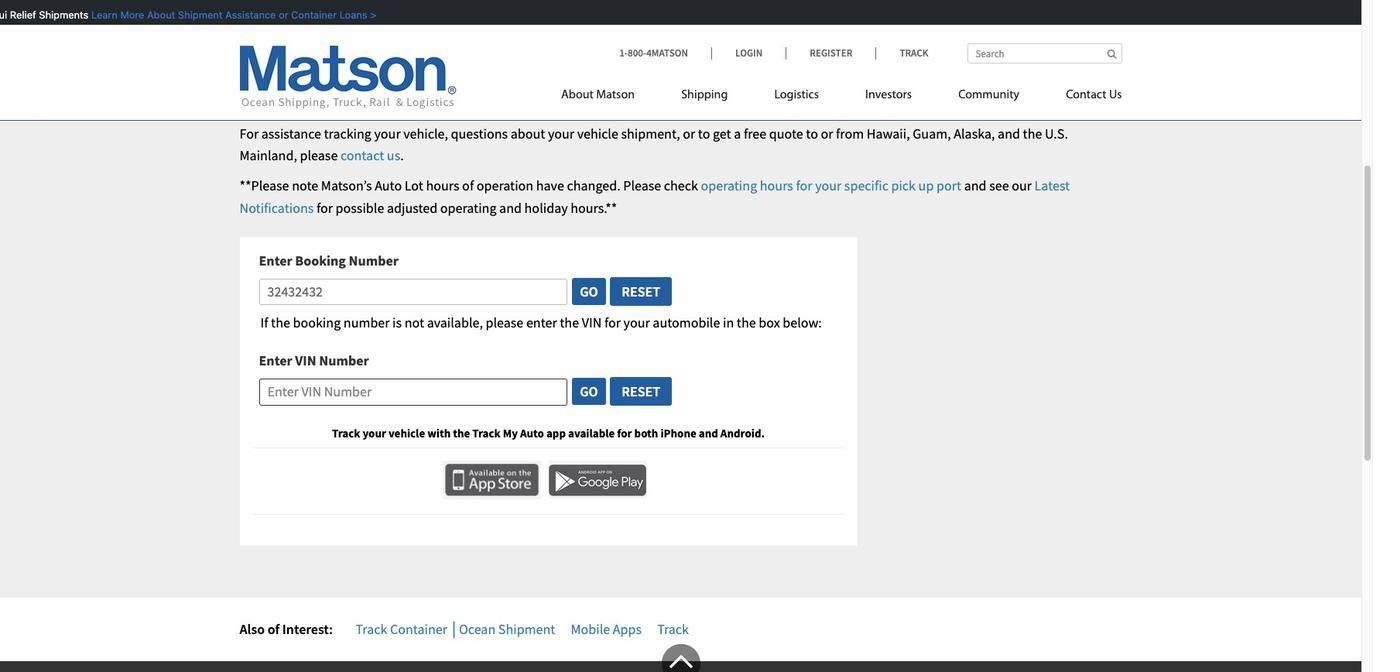 Task type: vqa. For each thing, say whether or not it's contained in the screenshot.
'Answer'
no



Task type: describe. For each thing, give the bounding box(es) containing it.
apps
[[613, 620, 642, 638]]

1 vertical spatial of
[[268, 620, 280, 638]]

pick
[[892, 177, 916, 195]]

also
[[240, 620, 265, 638]]

0 vertical spatial number
[[827, 94, 875, 112]]

track for track link to the right
[[900, 46, 929, 60]]

shipment for │ocean
[[499, 620, 556, 638]]

enter vin number
[[259, 352, 369, 370]]

a
[[734, 124, 741, 142]]

0 horizontal spatial track link
[[657, 620, 689, 638]]

also of interest:
[[240, 620, 333, 638]]

booking
[[295, 252, 346, 269]]

please inside for assistance tracking your vehicle, questions about your vehicle shipment, or to get a free quote to or from hawaii, guam, alaska, and the u.s. mainland, please
[[300, 147, 338, 164]]

1 vertical spatial booking
[[293, 314, 341, 332]]

quote
[[769, 124, 803, 142]]

and left see
[[964, 177, 987, 195]]

track for track container │ocean shipment
[[356, 620, 387, 638]]

iphone
[[661, 426, 697, 441]]

automobile
[[240, 18, 415, 64]]

1 horizontal spatial number
[[616, 94, 662, 112]]

enter for enter booking number
[[259, 252, 292, 269]]

blue matson logo with ocean, shipping, truck, rail and logistics written beneath it. image
[[240, 46, 456, 109]]

for possible adjusted operating and holiday hours.**
[[314, 199, 617, 217]]

changed.
[[567, 177, 621, 195]]

from
[[836, 124, 864, 142]]

top menu navigation
[[561, 81, 1122, 113]]

your down enter vin number text field at the bottom left
[[363, 426, 386, 441]]

latest notifications link
[[240, 177, 1070, 217]]

guam,
[[913, 124, 951, 142]]

login link
[[712, 46, 786, 60]]

automobile shipment tracking
[[240, 18, 704, 64]]

is
[[393, 314, 402, 332]]

learn
[[89, 9, 115, 21]]

adjusted
[[387, 199, 438, 217]]

0 horizontal spatial auto
[[375, 177, 402, 195]]

1 vertical spatial operating
[[440, 199, 497, 217]]

operating hours for your specific pick up port link
[[701, 177, 962, 195]]

please
[[623, 177, 661, 195]]

assistance
[[262, 124, 321, 142]]

track your vehicle with the track my auto app available for both iphone and android.
[[332, 426, 765, 441]]

questions
[[451, 124, 508, 142]]

alaska,
[[954, 124, 995, 142]]

number for enter booking number
[[349, 252, 399, 269]]

port
[[937, 177, 962, 195]]

learn more about shipment assistance or container loans > link
[[89, 9, 374, 21]]

android.
[[721, 426, 765, 441]]

Enter Booking Number text field
[[259, 278, 568, 305]]

or left from in the right of the page
[[821, 124, 834, 142]]

for down note
[[317, 199, 333, 217]]

contact us
[[1066, 89, 1122, 101]]

logistics
[[775, 89, 819, 101]]

note
[[292, 177, 318, 195]]

track for track your vehicle with the track my auto app available for both iphone and android.
[[332, 426, 360, 441]]

800-
[[628, 46, 647, 60]]

contact
[[341, 147, 384, 164]]

to
[[240, 94, 254, 112]]

learn more about shipment assistance or container loans >
[[89, 9, 374, 21]]

contact
[[1066, 89, 1107, 101]]

if the booking number is not available, please enter the vin for your automobile in the box below:
[[261, 314, 822, 332]]

1-
[[620, 46, 628, 60]]

operation
[[477, 177, 534, 195]]

us
[[387, 147, 400, 164]]

backtop image
[[662, 644, 700, 672]]

with
[[428, 426, 451, 441]]

2 vertical spatial please
[[486, 314, 524, 332]]

1-800-4matson
[[620, 46, 688, 60]]

community link
[[935, 81, 1043, 113]]

1 vertical spatial vehicle
[[389, 426, 425, 441]]

track container │ocean shipment
[[356, 620, 556, 638]]

register
[[810, 46, 853, 60]]

interest:
[[282, 620, 333, 638]]

enter booking number
[[259, 252, 399, 269]]

1 horizontal spatial enter
[[526, 314, 557, 332]]

loans
[[337, 9, 365, 21]]

community
[[959, 89, 1020, 101]]

if
[[261, 314, 268, 332]]

**please note matson's auto lot hours of operation have changed. please check operating hours for your specific pick up port and see our
[[240, 177, 1035, 195]]

0 vertical spatial please
[[421, 94, 459, 112]]

more
[[118, 9, 142, 21]]

number for enter vin number
[[319, 352, 369, 370]]

about matson link
[[561, 81, 658, 113]]

│ocean
[[450, 620, 496, 638]]

0 vertical spatial about
[[145, 9, 173, 21]]

.
[[400, 147, 404, 164]]

for left 'automobile'
[[605, 314, 621, 332]]

0 horizontal spatial container
[[289, 9, 335, 21]]

login
[[736, 46, 763, 60]]

digit
[[536, 94, 562, 112]]

vehicle, for please
[[374, 94, 419, 112]]

1 vertical spatial container
[[390, 620, 448, 638]]

lot
[[405, 177, 423, 195]]

vehicle
[[702, 94, 744, 112]]

the inside for assistance tracking your vehicle, questions about your vehicle shipment, or to get a free quote to or from hawaii, guam, alaska, and the u.s. mainland, please
[[1023, 124, 1043, 142]]

for assistance tracking your vehicle, questions about your vehicle shipment, or to get a free quote to or from hawaii, guam, alaska, and the u.s. mainland, please
[[240, 124, 1068, 164]]

2 to from the left
[[806, 124, 818, 142]]

goolge play image
[[549, 461, 647, 499]]

and down operation
[[499, 199, 522, 217]]

mobile apps
[[571, 620, 642, 638]]

u.s.
[[1045, 124, 1068, 142]]

app
[[547, 426, 566, 441]]

matson
[[596, 89, 635, 101]]

logistics link
[[751, 81, 842, 113]]

possible
[[336, 199, 384, 217]]



Task type: locate. For each thing, give the bounding box(es) containing it.
available
[[568, 426, 615, 441]]

please up questions
[[421, 94, 459, 112]]

1 vertical spatial vin
[[295, 352, 316, 370]]

None button
[[610, 276, 673, 306], [572, 277, 607, 306], [610, 376, 673, 407], [572, 377, 607, 406], [610, 276, 673, 306], [572, 277, 607, 306], [610, 376, 673, 407], [572, 377, 607, 406]]

Search search field
[[967, 43, 1122, 63]]

1 horizontal spatial vin
[[582, 314, 602, 332]]

in left box
[[723, 314, 734, 332]]

register link
[[786, 46, 876, 60]]

0 vertical spatial operating
[[701, 177, 757, 195]]

your down digit
[[548, 124, 575, 142]]

number up enter vin number text field at the bottom left
[[319, 352, 369, 370]]

shipping link
[[658, 81, 751, 113]]

1 horizontal spatial operating
[[701, 177, 757, 195]]

free
[[744, 124, 767, 142]]

to track your personal vehicle, please enter your 7-digit booking number or the vehicle identification number in below.
[[240, 94, 930, 112]]

please right available,
[[486, 314, 524, 332]]

vehicle inside for assistance tracking your vehicle, questions about your vehicle shipment, or to get a free quote to or from hawaii, guam, alaska, and the u.s. mainland, please
[[577, 124, 619, 142]]

hawaii,
[[867, 124, 910, 142]]

2 vertical spatial number
[[319, 352, 369, 370]]

container left │ocean
[[390, 620, 448, 638]]

operating down operation
[[440, 199, 497, 217]]

0 vertical spatial enter
[[462, 94, 493, 112]]

0 horizontal spatial operating
[[440, 199, 497, 217]]

0 vertical spatial number
[[616, 94, 662, 112]]

track link up investors
[[876, 46, 929, 60]]

your left specific
[[815, 177, 842, 195]]

to
[[698, 124, 710, 142], [806, 124, 818, 142]]

0 horizontal spatial of
[[268, 620, 280, 638]]

auto left the lot
[[375, 177, 402, 195]]

1 vertical spatial in
[[723, 314, 734, 332]]

and right alaska,
[[998, 124, 1021, 142]]

my
[[503, 426, 518, 441]]

hours
[[426, 177, 460, 195], [760, 177, 794, 195]]

footer
[[0, 644, 1362, 672]]

1 vertical spatial auto
[[520, 426, 544, 441]]

search image
[[1108, 49, 1117, 59]]

about
[[145, 9, 173, 21], [561, 89, 594, 101]]

0 horizontal spatial vehicle
[[389, 426, 425, 441]]

enter left booking
[[259, 252, 292, 269]]

track container │ocean shipment link
[[356, 620, 556, 638]]

1 horizontal spatial auto
[[520, 426, 544, 441]]

available,
[[427, 314, 483, 332]]

1-800-4matson link
[[620, 46, 712, 60]]

vehicle, up . at top
[[404, 124, 448, 142]]

2 hours from the left
[[760, 177, 794, 195]]

identification
[[746, 94, 824, 112]]

in
[[878, 94, 889, 112], [723, 314, 734, 332]]

number up shipment,
[[616, 94, 662, 112]]

vehicle, for questions
[[404, 124, 448, 142]]

please up note
[[300, 147, 338, 164]]

1 horizontal spatial to
[[806, 124, 818, 142]]

0 horizontal spatial in
[[723, 314, 734, 332]]

tracking
[[324, 124, 372, 142]]

1 vertical spatial number
[[349, 252, 399, 269]]

0 horizontal spatial please
[[300, 147, 338, 164]]

in left below.
[[878, 94, 889, 112]]

shipment up 7-
[[422, 18, 570, 64]]

vehicle, right personal
[[374, 94, 419, 112]]

1 horizontal spatial please
[[421, 94, 459, 112]]

latest notifications
[[240, 177, 1070, 217]]

7-
[[525, 94, 536, 112]]

0 vertical spatial container
[[289, 9, 335, 21]]

None search field
[[967, 43, 1122, 63]]

0 horizontal spatial to
[[698, 124, 710, 142]]

0 horizontal spatial hours
[[426, 177, 460, 195]]

booking right digit
[[565, 94, 613, 112]]

booking up 'enter vin number'
[[293, 314, 341, 332]]

1 vertical spatial enter
[[526, 314, 557, 332]]

vehicle, inside for assistance tracking your vehicle, questions about your vehicle shipment, or to get a free quote to or from hawaii, guam, alaska, and the u.s. mainland, please
[[404, 124, 448, 142]]

please
[[421, 94, 459, 112], [300, 147, 338, 164], [486, 314, 524, 332]]

vehicle down to track your personal vehicle, please enter your 7-digit booking number or the vehicle identification number in below.
[[577, 124, 619, 142]]

1 vertical spatial about
[[561, 89, 594, 101]]

1 vertical spatial number
[[344, 314, 390, 332]]

booking
[[565, 94, 613, 112], [293, 314, 341, 332]]

1 horizontal spatial vehicle
[[577, 124, 619, 142]]

or left shipping
[[665, 94, 677, 112]]

0 vertical spatial in
[[878, 94, 889, 112]]

up
[[919, 177, 934, 195]]

shipment right │ocean
[[499, 620, 556, 638]]

number
[[827, 94, 875, 112], [349, 252, 399, 269], [319, 352, 369, 370]]

automobile
[[653, 314, 720, 332]]

not
[[405, 314, 424, 332]]

contact us .
[[341, 147, 404, 164]]

shipment left assistance
[[176, 9, 220, 21]]

apple image
[[443, 461, 541, 499]]

vehicle left with
[[389, 426, 425, 441]]

us
[[1109, 89, 1122, 101]]

the
[[680, 94, 699, 112], [1023, 124, 1043, 142], [271, 314, 290, 332], [560, 314, 579, 332], [737, 314, 756, 332], [453, 426, 470, 441]]

number up from in the right of the page
[[827, 94, 875, 112]]

0 horizontal spatial enter
[[462, 94, 493, 112]]

about left "matson"
[[561, 89, 594, 101]]

0 horizontal spatial booking
[[293, 314, 341, 332]]

latest
[[1035, 177, 1070, 195]]

investors link
[[842, 81, 935, 113]]

auto
[[375, 177, 402, 195], [520, 426, 544, 441]]

0 vertical spatial enter
[[259, 252, 292, 269]]

0 horizontal spatial number
[[344, 314, 390, 332]]

your up us
[[374, 124, 401, 142]]

1 hours from the left
[[426, 177, 460, 195]]

and
[[998, 124, 1021, 142], [964, 177, 987, 195], [499, 199, 522, 217], [699, 426, 718, 441]]

below:
[[783, 314, 822, 332]]

about matson
[[561, 89, 635, 101]]

1 horizontal spatial track link
[[876, 46, 929, 60]]

container
[[289, 9, 335, 21], [390, 620, 448, 638]]

have
[[536, 177, 564, 195]]

container left loans
[[289, 9, 335, 21]]

or left get
[[683, 124, 695, 142]]

and right iphone
[[699, 426, 718, 441]]

shipping
[[681, 89, 728, 101]]

box
[[759, 314, 780, 332]]

0 vertical spatial booking
[[565, 94, 613, 112]]

shipment
[[176, 9, 220, 21], [422, 18, 570, 64], [499, 620, 556, 638]]

notifications
[[240, 199, 314, 217]]

check
[[664, 177, 698, 195]]

1 horizontal spatial hours
[[760, 177, 794, 195]]

enter
[[259, 252, 292, 269], [259, 352, 292, 370]]

number up 'enter booking number' text box
[[349, 252, 399, 269]]

hours right the lot
[[426, 177, 460, 195]]

Enter VIN Number text field
[[259, 379, 568, 406]]

2 enter from the top
[[259, 352, 292, 370]]

below.
[[891, 94, 930, 112]]

about
[[511, 124, 545, 142]]

track
[[900, 46, 929, 60], [257, 94, 288, 112], [332, 426, 360, 441], [473, 426, 501, 441], [356, 620, 387, 638], [657, 620, 689, 638]]

1 horizontal spatial in
[[878, 94, 889, 112]]

track link up backtop "image"
[[657, 620, 689, 638]]

0 vertical spatial of
[[462, 177, 474, 195]]

**please
[[240, 177, 289, 195]]

1 vertical spatial enter
[[259, 352, 292, 370]]

1 vertical spatial vehicle,
[[404, 124, 448, 142]]

personal
[[320, 94, 371, 112]]

about inside the top menu "navigation"
[[561, 89, 594, 101]]

hours down quote
[[760, 177, 794, 195]]

for left both
[[617, 426, 632, 441]]

enter
[[462, 94, 493, 112], [526, 314, 557, 332]]

number left is
[[344, 314, 390, 332]]

see
[[990, 177, 1009, 195]]

hours.**
[[571, 199, 617, 217]]

your up assistance
[[291, 94, 317, 112]]

for
[[240, 124, 259, 142]]

1 vertical spatial track link
[[657, 620, 689, 638]]

0 vertical spatial vehicle,
[[374, 94, 419, 112]]

for
[[796, 177, 813, 195], [317, 199, 333, 217], [605, 314, 621, 332], [617, 426, 632, 441]]

enter down 'if'
[[259, 352, 292, 370]]

4matson
[[647, 46, 688, 60]]

1 vertical spatial please
[[300, 147, 338, 164]]

1 to from the left
[[698, 124, 710, 142]]

0 vertical spatial vin
[[582, 314, 602, 332]]

1 horizontal spatial about
[[561, 89, 594, 101]]

1 horizontal spatial of
[[462, 177, 474, 195]]

your
[[291, 94, 317, 112], [496, 94, 522, 112], [374, 124, 401, 142], [548, 124, 575, 142], [815, 177, 842, 195], [624, 314, 650, 332], [363, 426, 386, 441]]

to left get
[[698, 124, 710, 142]]

track for track link to the left
[[657, 620, 689, 638]]

your left 'automobile'
[[624, 314, 650, 332]]

0 vertical spatial track link
[[876, 46, 929, 60]]

of right also
[[268, 620, 280, 638]]

auto right my
[[520, 426, 544, 441]]

shipment for about
[[176, 9, 220, 21]]

or right assistance
[[277, 9, 286, 21]]

0 horizontal spatial vin
[[295, 352, 316, 370]]

mobile
[[571, 620, 610, 638]]

2 horizontal spatial please
[[486, 314, 524, 332]]

to right quote
[[806, 124, 818, 142]]

contact us link
[[1043, 81, 1122, 113]]

tracking
[[577, 18, 704, 64]]

0 horizontal spatial about
[[145, 9, 173, 21]]

and inside for assistance tracking your vehicle, questions about your vehicle shipment, or to get a free quote to or from hawaii, guam, alaska, and the u.s. mainland, please
[[998, 124, 1021, 142]]

for down quote
[[796, 177, 813, 195]]

mainland,
[[240, 147, 297, 164]]

operating right check
[[701, 177, 757, 195]]

specific
[[845, 177, 889, 195]]

investors
[[866, 89, 912, 101]]

about right more
[[145, 9, 173, 21]]

0 vertical spatial auto
[[375, 177, 402, 195]]

1 horizontal spatial booking
[[565, 94, 613, 112]]

our
[[1012, 177, 1032, 195]]

of up "for possible adjusted operating and holiday hours.**"
[[462, 177, 474, 195]]

>
[[368, 9, 374, 21]]

your left 7-
[[496, 94, 522, 112]]

contact us link
[[341, 147, 400, 164]]

0 vertical spatial vehicle
[[577, 124, 619, 142]]

1 enter from the top
[[259, 252, 292, 269]]

matson's
[[321, 177, 372, 195]]

shipment,
[[621, 124, 680, 142]]

1 horizontal spatial container
[[390, 620, 448, 638]]

both
[[635, 426, 658, 441]]

or
[[277, 9, 286, 21], [665, 94, 677, 112], [683, 124, 695, 142], [821, 124, 834, 142]]

enter for enter vin number
[[259, 352, 292, 370]]



